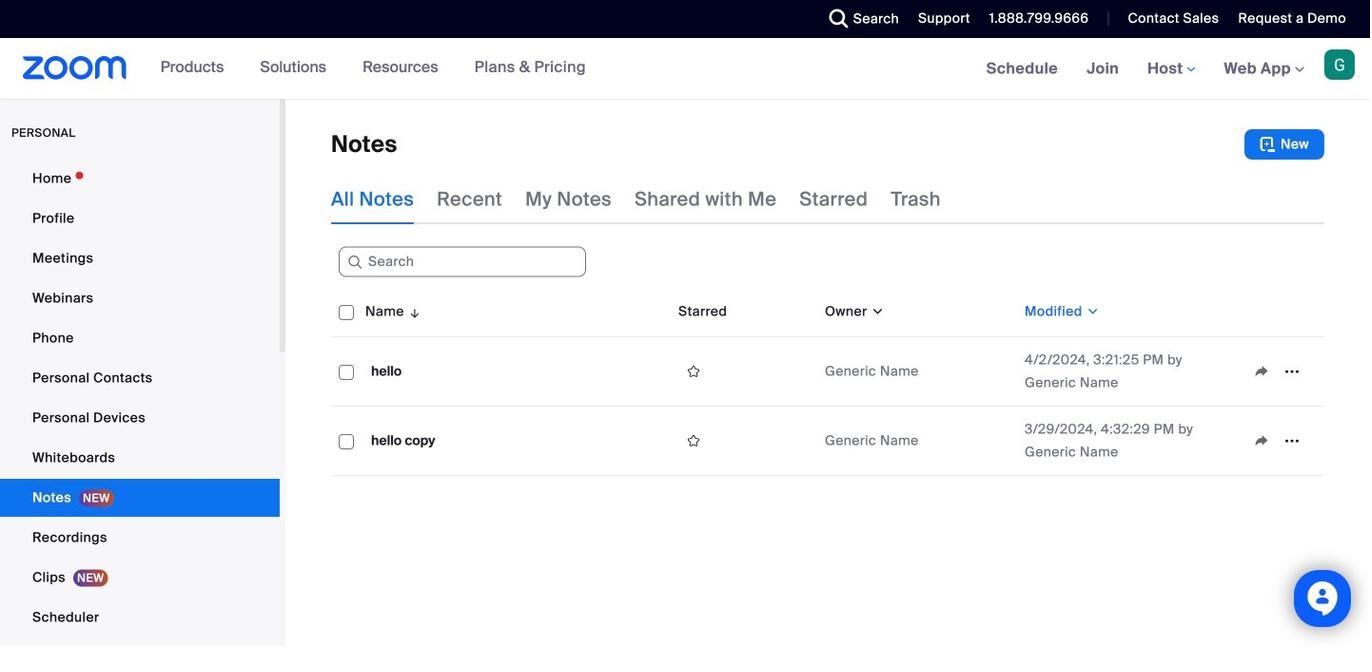 Task type: locate. For each thing, give the bounding box(es) containing it.
product information navigation
[[146, 38, 600, 99]]

application for hello unstarred icon at the bottom
[[1246, 358, 1317, 386]]

Search text field
[[339, 247, 586, 278]]

more options for hello copy image
[[1277, 433, 1307, 450]]

profile picture image
[[1324, 49, 1355, 80]]

hello copy unstarred image
[[678, 433, 709, 450]]

share image
[[1246, 433, 1277, 450]]

application
[[331, 287, 1324, 477], [1246, 358, 1317, 386], [1246, 427, 1317, 456]]

banner
[[0, 38, 1370, 100]]

meetings navigation
[[972, 38, 1370, 100]]



Task type: vqa. For each thing, say whether or not it's contained in the screenshot.
Tabs of all notes page tab list
yes



Task type: describe. For each thing, give the bounding box(es) containing it.
personal menu menu
[[0, 160, 280, 647]]

arrow down image
[[404, 301, 422, 323]]

zoom logo image
[[23, 56, 127, 80]]

application for the "hello copy unstarred" icon
[[1246, 427, 1317, 456]]

hello unstarred image
[[678, 363, 709, 381]]

tabs of all notes page tab list
[[331, 175, 941, 225]]

share image
[[1246, 363, 1277, 381]]

more options for hello image
[[1277, 363, 1307, 381]]



